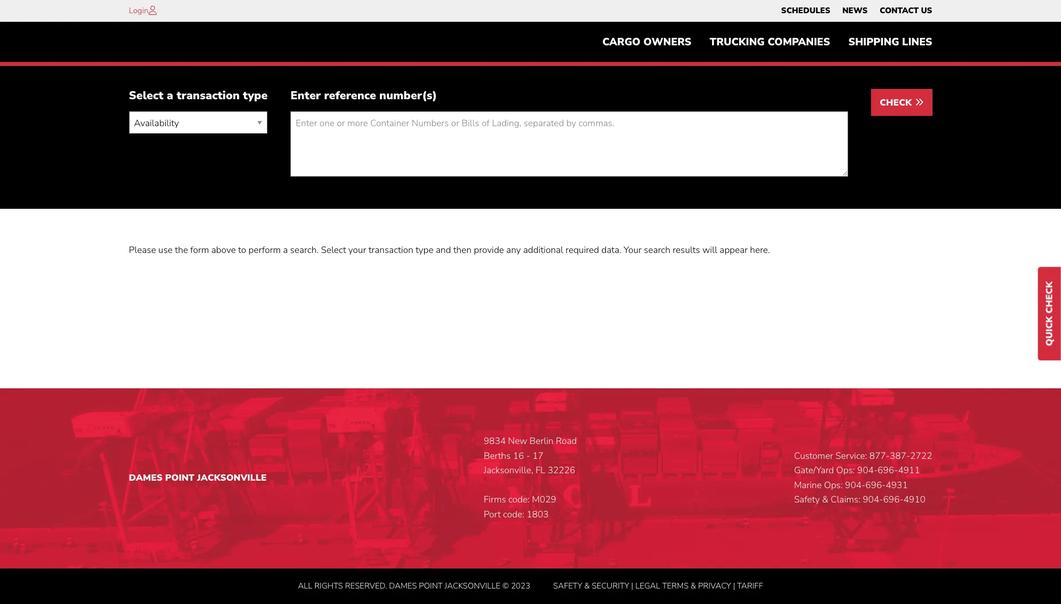 Task type: describe. For each thing, give the bounding box(es) containing it.
cargo owners
[[603, 35, 692, 49]]

0 vertical spatial a
[[167, 88, 173, 104]]

berlin
[[530, 435, 554, 448]]

check button
[[871, 89, 932, 116]]

9834
[[484, 435, 506, 448]]

check inside check button
[[880, 97, 915, 109]]

1 horizontal spatial type
[[416, 244, 434, 257]]

1 vertical spatial ops:
[[824, 479, 843, 492]]

0 vertical spatial 904-
[[857, 465, 878, 477]]

the
[[175, 244, 188, 257]]

legal terms & privacy link
[[636, 581, 731, 592]]

contact us link
[[880, 3, 932, 19]]

0 vertical spatial point
[[165, 472, 195, 484]]

any
[[506, 244, 521, 257]]

lines
[[902, 35, 932, 49]]

1 vertical spatial jacksonville
[[445, 581, 501, 592]]

tariff
[[737, 581, 763, 592]]

road
[[556, 435, 577, 448]]

search.
[[290, 244, 319, 257]]

angle double right image
[[915, 98, 924, 107]]

quick
[[1044, 316, 1056, 346]]

shipping lines
[[849, 35, 932, 49]]

1803
[[527, 509, 549, 521]]

2 vertical spatial 904-
[[863, 494, 883, 507]]

firms code:  m029 port code:  1803
[[484, 494, 556, 521]]

required
[[566, 244, 599, 257]]

appear
[[720, 244, 748, 257]]

login link
[[129, 5, 148, 16]]

reference
[[324, 88, 376, 104]]

claims:
[[831, 494, 861, 507]]

trucking
[[710, 35, 765, 49]]

please use the form above to perform a search. select your transaction type and then provide any additional required data. your search results will appear here.
[[129, 244, 770, 257]]

footer containing 9834 new berlin road
[[0, 389, 1061, 604]]

data.
[[602, 244, 622, 257]]

then
[[453, 244, 472, 257]]

us
[[921, 5, 932, 16]]

login
[[129, 5, 148, 16]]

cargo
[[603, 35, 641, 49]]

2722
[[910, 450, 932, 462]]

shipping
[[849, 35, 899, 49]]

terms
[[662, 581, 689, 592]]

trucking companies
[[710, 35, 830, 49]]

4931
[[886, 479, 908, 492]]

32226
[[548, 465, 575, 477]]

-
[[526, 450, 530, 462]]

2 vertical spatial 696-
[[883, 494, 904, 507]]

1 vertical spatial transaction
[[369, 244, 413, 257]]

1 vertical spatial point
[[419, 581, 443, 592]]

please
[[129, 244, 156, 257]]

marine
[[794, 479, 822, 492]]

security
[[592, 581, 629, 592]]

dames point jacksonville
[[129, 472, 267, 484]]

tariff link
[[737, 581, 763, 592]]

contact
[[880, 5, 919, 16]]

877-
[[870, 450, 890, 462]]

fl
[[536, 465, 546, 477]]

port
[[484, 509, 501, 521]]

0 vertical spatial jacksonville
[[197, 472, 267, 484]]

schedules
[[781, 5, 831, 16]]

4911
[[898, 465, 920, 477]]

shipping lines link
[[839, 30, 942, 54]]

gate/yard
[[794, 465, 834, 477]]

17
[[533, 450, 544, 462]]

1 | from the left
[[631, 581, 634, 592]]

results
[[673, 244, 700, 257]]

quick check
[[1044, 281, 1056, 346]]

number(s)
[[379, 88, 437, 104]]

perform
[[249, 244, 281, 257]]

387-
[[890, 450, 910, 462]]

news
[[843, 5, 868, 16]]

4910
[[904, 494, 926, 507]]

berths
[[484, 450, 511, 462]]

trucking companies link
[[701, 30, 839, 54]]

jacksonville,
[[484, 465, 533, 477]]



Task type: vqa. For each thing, say whether or not it's contained in the screenshot.
1st 08:00 from the bottom of the page
no



Task type: locate. For each thing, give the bounding box(es) containing it.
2023
[[511, 581, 530, 592]]

enter
[[291, 88, 321, 104]]

use
[[158, 244, 173, 257]]

0 horizontal spatial transaction
[[177, 88, 240, 104]]

transaction
[[177, 88, 240, 104], [369, 244, 413, 257]]

& inside customer service: 877-387-2722 gate/yard ops: 904-696-4911 marine ops: 904-696-4931 safety & claims: 904-696-4910
[[822, 494, 829, 507]]

2 | from the left
[[733, 581, 735, 592]]

legal
[[636, 581, 660, 592]]

safety left security
[[553, 581, 582, 592]]

1 vertical spatial select
[[321, 244, 346, 257]]

1 horizontal spatial &
[[691, 581, 696, 592]]

your
[[624, 244, 642, 257]]

to
[[238, 244, 246, 257]]

1 horizontal spatial jacksonville
[[445, 581, 501, 592]]

menu bar containing schedules
[[775, 3, 939, 19]]

0 vertical spatial dames
[[129, 472, 163, 484]]

ops: down "service:"
[[837, 465, 855, 477]]

safety down marine
[[794, 494, 820, 507]]

0 horizontal spatial safety
[[553, 581, 582, 592]]

1 horizontal spatial transaction
[[369, 244, 413, 257]]

1 horizontal spatial point
[[419, 581, 443, 592]]

safety & security | legal terms & privacy | tariff
[[553, 581, 763, 592]]

safety & security link
[[553, 581, 629, 592]]

1 vertical spatial a
[[283, 244, 288, 257]]

1 horizontal spatial |
[[733, 581, 735, 592]]

0 vertical spatial type
[[243, 88, 268, 104]]

m029
[[532, 494, 556, 507]]

menu bar down schedules link
[[593, 30, 942, 54]]

safety inside customer service: 877-387-2722 gate/yard ops: 904-696-4911 marine ops: 904-696-4931 safety & claims: 904-696-4910
[[794, 494, 820, 507]]

0 vertical spatial code:
[[508, 494, 530, 507]]

696-
[[878, 465, 898, 477], [866, 479, 886, 492], [883, 494, 904, 507]]

menu bar containing cargo owners
[[593, 30, 942, 54]]

and
[[436, 244, 451, 257]]

service:
[[836, 450, 867, 462]]

0 vertical spatial safety
[[794, 494, 820, 507]]

904- right claims:
[[863, 494, 883, 507]]

select a transaction type
[[129, 88, 268, 104]]

1 horizontal spatial select
[[321, 244, 346, 257]]

0 horizontal spatial point
[[165, 472, 195, 484]]

select
[[129, 88, 164, 104], [321, 244, 346, 257]]

0 horizontal spatial select
[[129, 88, 164, 104]]

16
[[513, 450, 524, 462]]

customer
[[794, 450, 834, 462]]

0 vertical spatial select
[[129, 88, 164, 104]]

your
[[348, 244, 366, 257]]

safety
[[794, 494, 820, 507], [553, 581, 582, 592]]

1 vertical spatial safety
[[553, 581, 582, 592]]

1 vertical spatial 696-
[[866, 479, 886, 492]]

dames
[[129, 472, 163, 484], [389, 581, 417, 592]]

customer service: 877-387-2722 gate/yard ops: 904-696-4911 marine ops: 904-696-4931 safety & claims: 904-696-4910
[[794, 450, 932, 507]]

enter reference number(s)
[[291, 88, 437, 104]]

type left enter
[[243, 88, 268, 104]]

reserved.
[[345, 581, 387, 592]]

check inside quick check link
[[1044, 281, 1056, 313]]

0 horizontal spatial dames
[[129, 472, 163, 484]]

904- down 877-
[[857, 465, 878, 477]]

provide
[[474, 244, 504, 257]]

1 vertical spatial type
[[416, 244, 434, 257]]

& right terms
[[691, 581, 696, 592]]

0 vertical spatial menu bar
[[775, 3, 939, 19]]

0 horizontal spatial check
[[880, 97, 915, 109]]

code: right port
[[503, 509, 524, 521]]

904-
[[857, 465, 878, 477], [845, 479, 866, 492], [863, 494, 883, 507]]

menu bar up the shipping
[[775, 3, 939, 19]]

quick check link
[[1038, 267, 1061, 360]]

owners
[[644, 35, 692, 49]]

ops: up claims:
[[824, 479, 843, 492]]

1 vertical spatial code:
[[503, 509, 524, 521]]

a
[[167, 88, 173, 104], [283, 244, 288, 257]]

news link
[[843, 3, 868, 19]]

2 horizontal spatial &
[[822, 494, 829, 507]]

1 horizontal spatial safety
[[794, 494, 820, 507]]

1 horizontal spatial check
[[1044, 281, 1056, 313]]

Enter reference number(s) text field
[[291, 112, 848, 177]]

1 horizontal spatial a
[[283, 244, 288, 257]]

1 horizontal spatial dames
[[389, 581, 417, 592]]

user image
[[148, 6, 156, 15]]

search
[[644, 244, 671, 257]]

0 vertical spatial transaction
[[177, 88, 240, 104]]

all rights reserved. dames point jacksonville © 2023
[[298, 581, 530, 592]]

0 vertical spatial check
[[880, 97, 915, 109]]

©
[[503, 581, 509, 592]]

type
[[243, 88, 268, 104], [416, 244, 434, 257]]

firms
[[484, 494, 506, 507]]

companies
[[768, 35, 830, 49]]

schedules link
[[781, 3, 831, 19]]

rights
[[314, 581, 343, 592]]

ops:
[[837, 465, 855, 477], [824, 479, 843, 492]]

9834 new berlin road berths 16 - 17 jacksonville, fl 32226
[[484, 435, 577, 477]]

904- up claims:
[[845, 479, 866, 492]]

0 horizontal spatial jacksonville
[[197, 472, 267, 484]]

form
[[190, 244, 209, 257]]

all
[[298, 581, 312, 592]]

| left tariff link
[[733, 581, 735, 592]]

above
[[211, 244, 236, 257]]

&
[[822, 494, 829, 507], [584, 581, 590, 592], [691, 581, 696, 592]]

new
[[508, 435, 527, 448]]

here.
[[750, 244, 770, 257]]

0 horizontal spatial type
[[243, 88, 268, 104]]

type left and
[[416, 244, 434, 257]]

0 horizontal spatial &
[[584, 581, 590, 592]]

additional
[[523, 244, 563, 257]]

& left claims:
[[822, 494, 829, 507]]

0 horizontal spatial |
[[631, 581, 634, 592]]

code:
[[508, 494, 530, 507], [503, 509, 524, 521]]

1 vertical spatial menu bar
[[593, 30, 942, 54]]

1 vertical spatial dames
[[389, 581, 417, 592]]

1 vertical spatial check
[[1044, 281, 1056, 313]]

code: up '1803'
[[508, 494, 530, 507]]

jacksonville
[[197, 472, 267, 484], [445, 581, 501, 592]]

privacy
[[698, 581, 731, 592]]

| left legal
[[631, 581, 634, 592]]

contact us
[[880, 5, 932, 16]]

0 vertical spatial 696-
[[878, 465, 898, 477]]

footer
[[0, 389, 1061, 604]]

cargo owners link
[[593, 30, 701, 54]]

0 horizontal spatial a
[[167, 88, 173, 104]]

menu bar
[[775, 3, 939, 19], [593, 30, 942, 54]]

0 vertical spatial ops:
[[837, 465, 855, 477]]

1 vertical spatial 904-
[[845, 479, 866, 492]]

will
[[703, 244, 718, 257]]

& left security
[[584, 581, 590, 592]]



